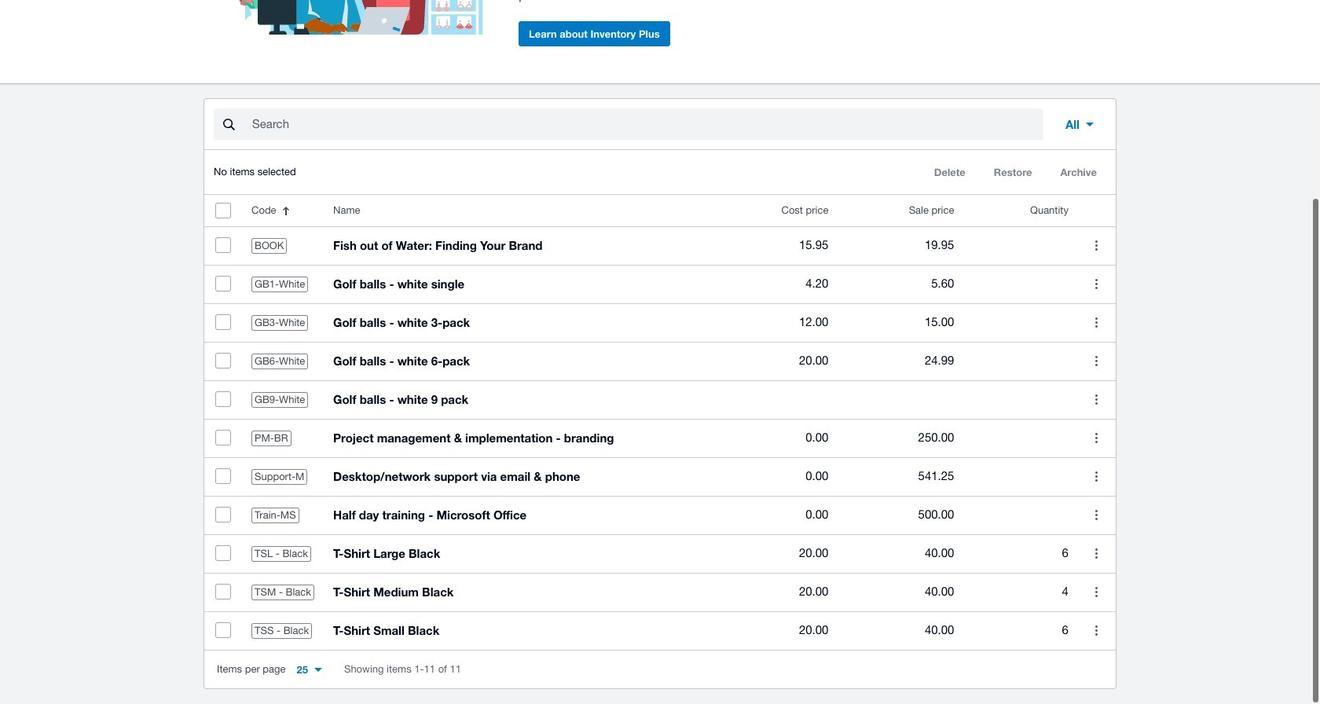 Task type: vqa. For each thing, say whether or not it's contained in the screenshot.
middle Actions icon
yes



Task type: describe. For each thing, give the bounding box(es) containing it.
6 actions image from the top
[[1082, 576, 1113, 608]]

Search search field
[[251, 109, 1044, 139]]

list of items with cost price, sale price and quantity element
[[204, 195, 1116, 650]]

1 actions image from the top
[[1082, 268, 1113, 300]]

3 actions image from the top
[[1082, 345, 1113, 377]]

3 actions image from the top
[[1082, 461, 1113, 492]]

introducing xero inventory plus image
[[204, 0, 519, 58]]



Task type: locate. For each thing, give the bounding box(es) containing it.
4 actions image from the top
[[1082, 538, 1113, 569]]

4 actions image from the top
[[1082, 384, 1113, 415]]

2 actions image from the top
[[1082, 422, 1113, 454]]

actions image
[[1082, 268, 1113, 300], [1082, 422, 1113, 454], [1082, 461, 1113, 492], [1082, 538, 1113, 569]]

7 actions image from the top
[[1082, 615, 1113, 646]]

1 actions image from the top
[[1082, 230, 1113, 261]]

actions image
[[1082, 230, 1113, 261], [1082, 307, 1113, 338], [1082, 345, 1113, 377], [1082, 384, 1113, 415], [1082, 499, 1113, 531], [1082, 576, 1113, 608], [1082, 615, 1113, 646]]

5 actions image from the top
[[1082, 499, 1113, 531]]

2 actions image from the top
[[1082, 307, 1113, 338]]



